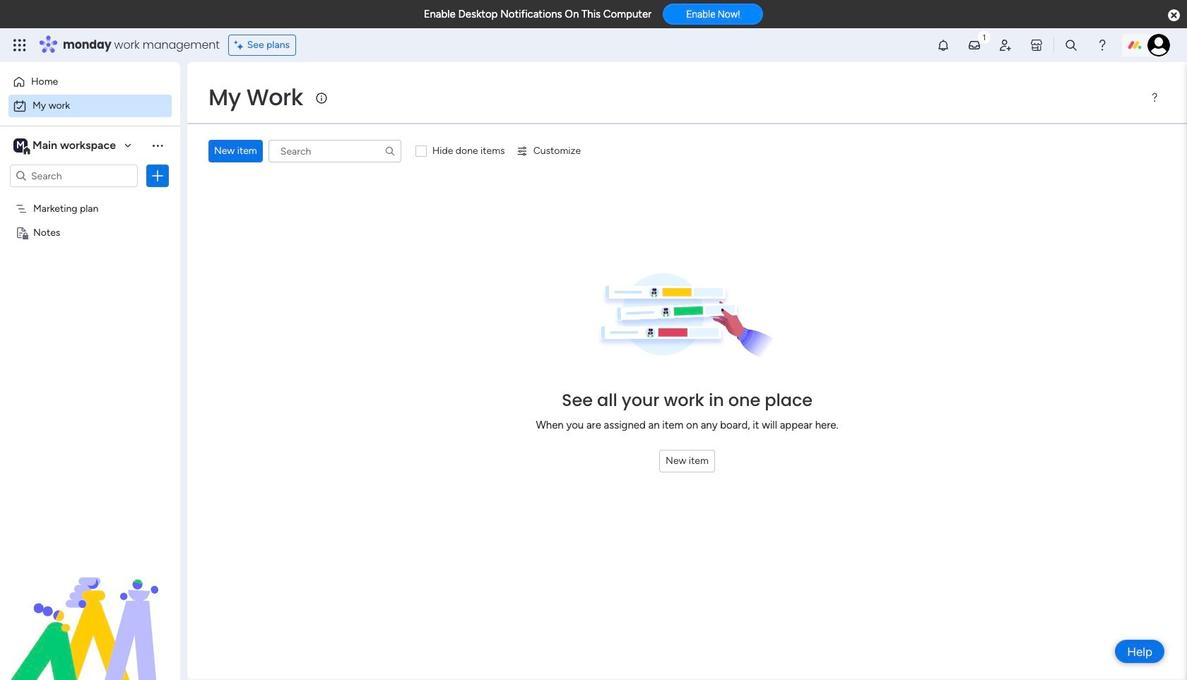 Task type: locate. For each thing, give the bounding box(es) containing it.
welcome to my work feature image image
[[598, 273, 776, 359]]

Filter dashboard by text search field
[[268, 140, 401, 163]]

1 image
[[978, 29, 991, 45]]

search everything image
[[1064, 38, 1078, 52]]

2 vertical spatial option
[[0, 195, 180, 198]]

workspace selection element
[[13, 137, 118, 155]]

select product image
[[13, 38, 27, 52]]

option
[[8, 71, 172, 93], [8, 95, 172, 117], [0, 195, 180, 198]]

private board image
[[15, 225, 28, 239]]

None search field
[[268, 140, 401, 163]]

see plans image
[[234, 37, 247, 53]]

list box
[[0, 193, 180, 435]]

lottie animation image
[[0, 538, 180, 680]]

options image
[[150, 169, 165, 183]]

search image
[[384, 146, 396, 157]]

Search in workspace field
[[30, 168, 118, 184]]

monday marketplace image
[[1029, 38, 1044, 52]]



Task type: vqa. For each thing, say whether or not it's contained in the screenshot.
dapulse close image
yes



Task type: describe. For each thing, give the bounding box(es) containing it.
help image
[[1095, 38, 1109, 52]]

notifications image
[[936, 38, 950, 52]]

workspace image
[[13, 138, 28, 153]]

dapulse close image
[[1168, 8, 1180, 23]]

menu image
[[1149, 92, 1160, 103]]

update feed image
[[967, 38, 981, 52]]

1 vertical spatial option
[[8, 95, 172, 117]]

invite members image
[[998, 38, 1012, 52]]

0 vertical spatial option
[[8, 71, 172, 93]]

workspace options image
[[150, 138, 165, 152]]

lottie animation element
[[0, 538, 180, 680]]

kendall parks image
[[1147, 34, 1170, 57]]



